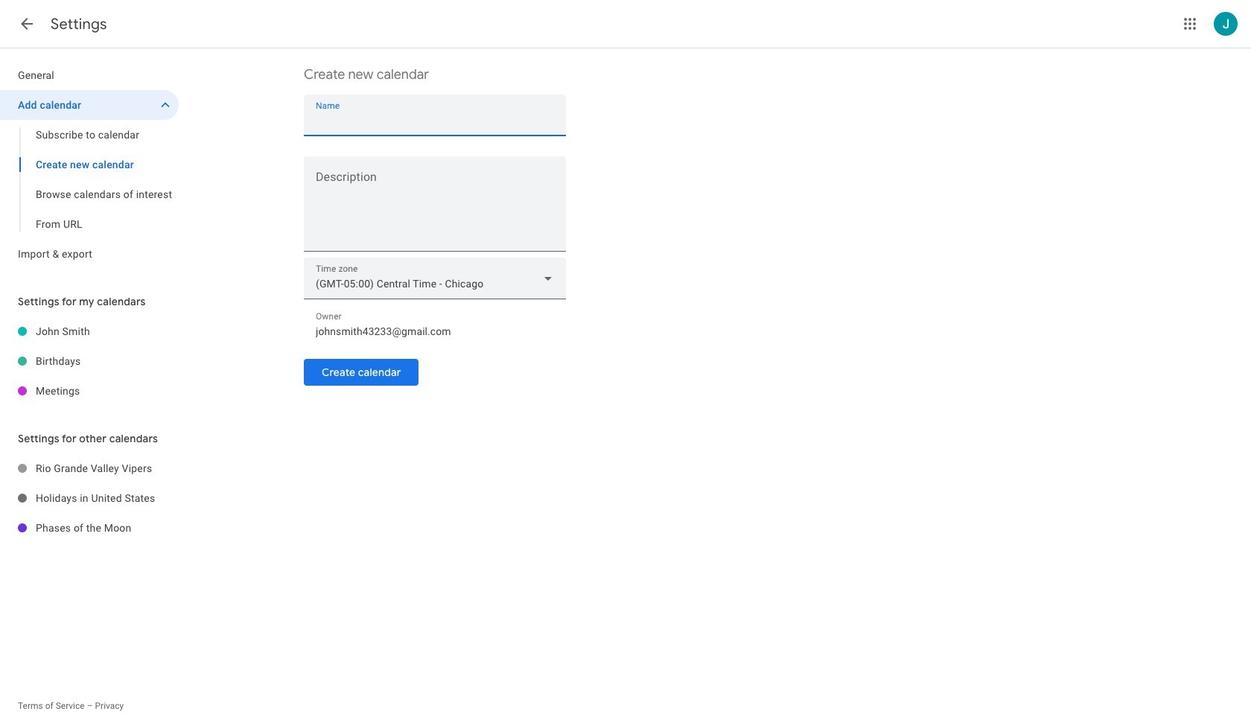 Task type: locate. For each thing, give the bounding box(es) containing it.
None text field
[[316, 110, 554, 131], [316, 321, 554, 342], [316, 110, 554, 131], [316, 321, 554, 342]]

group
[[0, 120, 179, 239]]

None text field
[[304, 174, 566, 245]]

tree
[[0, 60, 179, 269], [0, 317, 179, 406], [0, 454, 179, 543]]

2 tree from the top
[[0, 317, 179, 406]]

go back image
[[18, 15, 36, 33]]

2 vertical spatial tree
[[0, 454, 179, 543]]

heading
[[51, 15, 107, 34]]

1 vertical spatial tree
[[0, 317, 179, 406]]

0 vertical spatial tree
[[0, 60, 179, 269]]

None field
[[304, 258, 566, 299]]



Task type: describe. For each thing, give the bounding box(es) containing it.
3 tree from the top
[[0, 454, 179, 543]]

birthdays tree item
[[0, 346, 179, 376]]

meetings tree item
[[0, 376, 179, 406]]

1 tree from the top
[[0, 60, 179, 269]]

phases of the moon tree item
[[0, 513, 179, 543]]

rio grande valley vipers tree item
[[0, 454, 179, 483]]

holidays in united states tree item
[[0, 483, 179, 513]]

add calendar tree item
[[0, 90, 179, 120]]

john smith tree item
[[0, 317, 179, 346]]



Task type: vqa. For each thing, say whether or not it's contained in the screenshot.
phases of the moon tree item
yes



